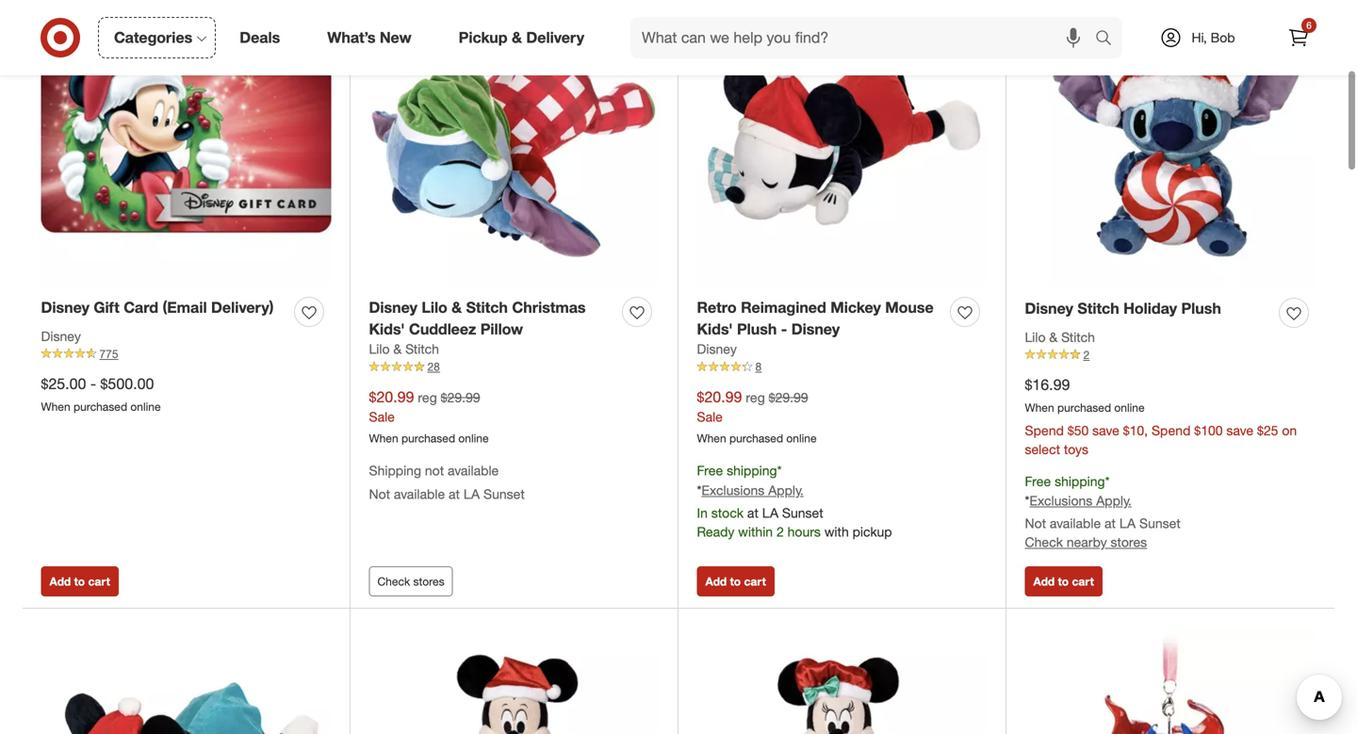 Task type: vqa. For each thing, say whether or not it's contained in the screenshot.
bottom 3
no



Task type: describe. For each thing, give the bounding box(es) containing it.
when inside the $25.00 - $500.00 when purchased online
[[41, 400, 70, 414]]

check inside free shipping * * exclusions apply. not available at la sunset check nearby stores
[[1025, 534, 1063, 551]]

hours
[[788, 524, 821, 540]]

pillow
[[481, 320, 523, 338]]

$29.99 for -
[[769, 389, 809, 406]]

disney stitch holiday plush link
[[1025, 298, 1222, 319]]

exclusions for $16.99
[[1030, 493, 1093, 509]]

lilo for disney lilo & stitch christmas kids' cuddleez pillow
[[369, 341, 390, 358]]

select
[[1025, 441, 1061, 458]]

online up free shipping * * exclusions apply. in stock at  la sunset ready within 2 hours with pickup
[[787, 432, 817, 446]]

to for kids'
[[730, 575, 741, 589]]

& for pickup & delivery 'link'
[[512, 28, 522, 47]]

delivery)
[[211, 298, 274, 317]]

disney for disney lilo & stitch christmas kids' cuddleez pillow
[[369, 298, 418, 317]]

stores inside free shipping * * exclusions apply. not available at la sunset check nearby stores
[[1111, 534, 1148, 551]]

categories link
[[98, 17, 216, 58]]

gift
[[94, 298, 120, 317]]

not
[[425, 462, 444, 479]]

disney for disney link for disney gift card (email delivery)
[[41, 328, 81, 345]]

28
[[428, 360, 440, 374]]

when up shipping
[[369, 432, 399, 446]]

disney lilo & stitch christmas kids' cuddleez pillow
[[369, 298, 586, 338]]

8 link
[[697, 359, 988, 375]]

$25.00
[[41, 375, 86, 393]]

775 link
[[41, 346, 331, 363]]

- inside the $25.00 - $500.00 when purchased online
[[90, 375, 96, 393]]

available inside free shipping * * exclusions apply. not available at la sunset check nearby stores
[[1050, 515, 1101, 532]]

0 horizontal spatial available
[[394, 486, 445, 502]]

kids' inside retro reimagined mickey mouse kids' plush - disney
[[697, 320, 733, 338]]

online up shipping not available not available at la sunset
[[459, 432, 489, 446]]

sale for disney lilo & stitch christmas kids' cuddleez pillow
[[369, 409, 395, 425]]

stitch up '28'
[[406, 341, 439, 358]]

disney gift card (email delivery) image
[[41, 0, 331, 286]]

check stores button
[[369, 567, 453, 597]]

$20.99 reg $29.99 sale when purchased online for kids'
[[369, 388, 489, 446]]

cuddleez
[[409, 320, 476, 338]]

sunset inside shipping not available not available at la sunset
[[484, 486, 525, 502]]

at for $20.99
[[748, 505, 759, 521]]

6
[[1307, 19, 1312, 31]]

purchased inside the $25.00 - $500.00 when purchased online
[[74, 400, 127, 414]]

shipping
[[369, 462, 421, 479]]

reg for kids'
[[418, 389, 437, 406]]

(email
[[163, 298, 207, 317]]

online inside $16.99 when purchased online spend $50 save $10, spend $100 save $25 on select toys
[[1115, 401, 1145, 415]]

within
[[738, 524, 773, 540]]

add to cart button for delivery)
[[41, 567, 119, 597]]

not inside free shipping * * exclusions apply. not available at la sunset check nearby stores
[[1025, 515, 1047, 532]]

check nearby stores button
[[1025, 533, 1148, 552]]

categories
[[114, 28, 193, 47]]

purchased inside $16.99 when purchased online spend $50 save $10, spend $100 save $25 on select toys
[[1058, 401, 1112, 415]]

check stores
[[378, 575, 445, 589]]

- inside retro reimagined mickey mouse kids' plush - disney
[[781, 320, 788, 338]]

what's
[[327, 28, 376, 47]]

$20.99 for plush
[[697, 388, 742, 406]]

2 save from the left
[[1227, 422, 1254, 439]]

bob
[[1211, 29, 1236, 46]]

sunset for $20.99
[[782, 505, 824, 521]]

2 inside free shipping * * exclusions apply. in stock at  la sunset ready within 2 hours with pickup
[[777, 524, 784, 540]]

ready
[[697, 524, 735, 540]]

exclusions apply. link for $20.99
[[702, 482, 804, 499]]

to for delivery)
[[74, 575, 85, 589]]

kids' inside disney lilo & stitch christmas kids' cuddleez pillow
[[369, 320, 405, 338]]

$20.99 for kids'
[[369, 388, 414, 406]]

plush inside retro reimagined mickey mouse kids' plush - disney
[[737, 320, 777, 338]]

search
[[1087, 30, 1132, 49]]

reg for plush
[[746, 389, 765, 406]]

disney stitch holiday plush
[[1025, 299, 1222, 318]]

$20.99 reg $29.99 sale when purchased online for plush
[[697, 388, 817, 446]]

lilo for disney stitch holiday plush
[[1025, 329, 1046, 346]]

cart for -
[[88, 575, 110, 589]]

6 link
[[1278, 17, 1320, 58]]

when up in
[[697, 432, 727, 446]]

disney gift card (email delivery) link
[[41, 297, 274, 319]]

add for kids'
[[706, 575, 727, 589]]

28 link
[[369, 359, 660, 375]]

1 spend from the left
[[1025, 422, 1064, 439]]

search button
[[1087, 17, 1132, 62]]

3 to from the left
[[1058, 575, 1069, 589]]

check inside button
[[378, 575, 410, 589]]

deals link
[[224, 17, 304, 58]]

disney link for disney gift card (email delivery)
[[41, 327, 81, 346]]

$10,
[[1124, 422, 1148, 439]]

delivery
[[526, 28, 585, 47]]

$29.99 for cuddleez
[[441, 389, 480, 406]]

holiday
[[1124, 299, 1178, 318]]

cart for when
[[1072, 575, 1094, 589]]

& for lilo & stitch link for stitch
[[1050, 329, 1058, 346]]

apply. for $20.99
[[769, 482, 804, 499]]

disney gift card (email delivery)
[[41, 298, 274, 317]]

exclusions apply. link for $16.99
[[1030, 493, 1132, 509]]

shipping not available not available at la sunset
[[369, 462, 525, 502]]

la for $20.99
[[763, 505, 779, 521]]

when inside $16.99 when purchased online spend $50 save $10, spend $100 save $25 on select toys
[[1025, 401, 1055, 415]]



Task type: locate. For each thing, give the bounding box(es) containing it.
disney minnie mouse holiday plush image
[[697, 628, 988, 734], [697, 628, 988, 734]]

exclusions up stock
[[702, 482, 765, 499]]

stitch
[[466, 298, 508, 317], [1078, 299, 1120, 318], [1062, 329, 1096, 346], [406, 341, 439, 358]]

free inside free shipping * * exclusions apply. not available at la sunset check nearby stores
[[1025, 473, 1051, 490]]

disney
[[41, 298, 90, 317], [369, 298, 418, 317], [1025, 299, 1074, 318], [792, 320, 840, 338], [41, 328, 81, 345], [697, 341, 737, 358]]

exclusions up check nearby stores button
[[1030, 493, 1093, 509]]

add
[[49, 575, 71, 589], [706, 575, 727, 589], [1034, 575, 1055, 589]]

0 horizontal spatial apply.
[[769, 482, 804, 499]]

0 horizontal spatial at
[[449, 486, 460, 502]]

0 horizontal spatial sunset
[[484, 486, 525, 502]]

free for $20.99
[[697, 462, 723, 479]]

online
[[130, 400, 161, 414], [1115, 401, 1145, 415], [459, 432, 489, 446], [787, 432, 817, 446]]

with
[[825, 524, 849, 540]]

1 horizontal spatial cart
[[744, 575, 766, 589]]

lilo & stitch for stitch
[[1025, 329, 1096, 346]]

0 vertical spatial stores
[[1111, 534, 1148, 551]]

add to cart for delivery)
[[49, 575, 110, 589]]

2 sale from the left
[[697, 409, 723, 425]]

disney inside retro reimagined mickey mouse kids' plush - disney
[[792, 320, 840, 338]]

stock
[[712, 505, 744, 521]]

lilo & stitch link up $16.99 on the bottom of page
[[1025, 328, 1096, 347]]

0 horizontal spatial to
[[74, 575, 85, 589]]

1 to from the left
[[74, 575, 85, 589]]

cart
[[88, 575, 110, 589], [744, 575, 766, 589], [1072, 575, 1094, 589]]

1 reg from the left
[[418, 389, 437, 406]]

$29.99 down 8 link
[[769, 389, 809, 406]]

lilo & stitch link for lilo
[[369, 340, 439, 359]]

purchased up $50
[[1058, 401, 1112, 415]]

disney for disney stitch holiday plush
[[1025, 299, 1074, 318]]

lilo & stitch link for stitch
[[1025, 328, 1096, 347]]

1 horizontal spatial sale
[[697, 409, 723, 425]]

2 kids' from the left
[[697, 320, 733, 338]]

0 horizontal spatial -
[[90, 375, 96, 393]]

plush right holiday
[[1182, 299, 1222, 318]]

free shipping * * exclusions apply. in stock at  la sunset ready within 2 hours with pickup
[[697, 462, 892, 540]]

la inside free shipping * * exclusions apply. not available at la sunset check nearby stores
[[1120, 515, 1136, 532]]

1 horizontal spatial to
[[730, 575, 741, 589]]

exclusions apply. link
[[702, 482, 804, 499], [1030, 493, 1132, 509]]

0 horizontal spatial shipping
[[727, 462, 777, 479]]

$16.99
[[1025, 376, 1071, 394]]

exclusions inside free shipping * * exclusions apply. in stock at  la sunset ready within 2 hours with pickup
[[702, 482, 765, 499]]

0 horizontal spatial stores
[[413, 575, 445, 589]]

kids' down retro
[[697, 320, 733, 338]]

spend right $10,
[[1152, 422, 1191, 439]]

apply. inside free shipping * * exclusions apply. not available at la sunset check nearby stores
[[1097, 493, 1132, 509]]

stitch left holiday
[[1078, 299, 1120, 318]]

exclusions for $20.99
[[702, 482, 765, 499]]

in
[[697, 505, 708, 521]]

disney lilo & stitch christmas kids' cuddleez pillow image
[[369, 0, 660, 286], [369, 0, 660, 286]]

lilo & stitch up '28'
[[369, 341, 439, 358]]

8
[[756, 360, 762, 374]]

1 vertical spatial plush
[[737, 320, 777, 338]]

0 horizontal spatial sale
[[369, 409, 395, 425]]

3 add from the left
[[1034, 575, 1055, 589]]

$20.99 reg $29.99 sale when purchased online down 8
[[697, 388, 817, 446]]

0 horizontal spatial 2
[[777, 524, 784, 540]]

deals
[[240, 28, 280, 47]]

stitch inside disney lilo & stitch christmas kids' cuddleez pillow
[[466, 298, 508, 317]]

sunset inside free shipping * * exclusions apply. not available at la sunset check nearby stores
[[1140, 515, 1181, 532]]

1 horizontal spatial disney link
[[697, 340, 737, 359]]

lilo & stitch link
[[1025, 328, 1096, 347], [369, 340, 439, 359]]

sunset inside free shipping * * exclusions apply. in stock at  la sunset ready within 2 hours with pickup
[[782, 505, 824, 521]]

1 horizontal spatial add
[[706, 575, 727, 589]]

kids' left cuddleez
[[369, 320, 405, 338]]

lilo & stitch
[[1025, 329, 1096, 346], [369, 341, 439, 358]]

at
[[449, 486, 460, 502], [748, 505, 759, 521], [1105, 515, 1116, 532]]

2 link
[[1025, 347, 1317, 364]]

$50
[[1068, 422, 1089, 439]]

1 vertical spatial stores
[[413, 575, 445, 589]]

& inside 'link'
[[512, 28, 522, 47]]

sunset
[[484, 486, 525, 502], [782, 505, 824, 521], [1140, 515, 1181, 532]]

exclusions
[[702, 482, 765, 499], [1030, 493, 1093, 509]]

christmas
[[512, 298, 586, 317]]

1 horizontal spatial lilo & stitch link
[[1025, 328, 1096, 347]]

0 horizontal spatial exclusions
[[702, 482, 765, 499]]

2 $29.99 from the left
[[769, 389, 809, 406]]

0 horizontal spatial lilo & stitch link
[[369, 340, 439, 359]]

disney link for retro reimagined mickey mouse kids' plush - disney
[[697, 340, 737, 359]]

disney link
[[41, 327, 81, 346], [697, 340, 737, 359]]

not down shipping
[[369, 486, 390, 502]]

when down $25.00 on the bottom left
[[41, 400, 70, 414]]

2 spend from the left
[[1152, 422, 1191, 439]]

$20.99 reg $29.99 sale when purchased online down '28'
[[369, 388, 489, 446]]

sale for retro reimagined mickey mouse kids' plush - disney
[[697, 409, 723, 425]]

free for $16.99
[[1025, 473, 1051, 490]]

spend
[[1025, 422, 1064, 439], [1152, 422, 1191, 439]]

0 horizontal spatial cart
[[88, 575, 110, 589]]

2 add to cart from the left
[[706, 575, 766, 589]]

0 horizontal spatial reg
[[418, 389, 437, 406]]

disney stitch holiday plush image
[[1025, 0, 1317, 287], [1025, 0, 1317, 287]]

1 horizontal spatial $20.99
[[697, 388, 742, 406]]

0 horizontal spatial lilo
[[369, 341, 390, 358]]

1 add to cart button from the left
[[41, 567, 119, 597]]

apply. up the hours
[[769, 482, 804, 499]]

disney lilo & stitch christmas kids' cuddleez pillow link
[[369, 297, 615, 340]]

0 vertical spatial 2
[[1084, 348, 1090, 362]]

available down not
[[394, 486, 445, 502]]

1 horizontal spatial at
[[748, 505, 759, 521]]

la
[[464, 486, 480, 502], [763, 505, 779, 521], [1120, 515, 1136, 532]]

2 to from the left
[[730, 575, 741, 589]]

1 cart from the left
[[88, 575, 110, 589]]

on
[[1283, 422, 1297, 439]]

775
[[99, 347, 118, 361]]

disney down retro
[[697, 341, 737, 358]]

0 horizontal spatial spend
[[1025, 422, 1064, 439]]

*
[[777, 462, 782, 479], [1106, 473, 1110, 490], [697, 482, 702, 499], [1025, 493, 1030, 509]]

1 add to cart from the left
[[49, 575, 110, 589]]

purchased up not
[[402, 432, 455, 446]]

1 horizontal spatial reg
[[746, 389, 765, 406]]

3 cart from the left
[[1072, 575, 1094, 589]]

mickey
[[831, 298, 881, 317]]

reimagined
[[741, 298, 827, 317]]

1 horizontal spatial exclusions
[[1030, 493, 1093, 509]]

$100
[[1195, 422, 1223, 439]]

2 horizontal spatial cart
[[1072, 575, 1094, 589]]

la inside shipping not available not available at la sunset
[[464, 486, 480, 502]]

2 add from the left
[[706, 575, 727, 589]]

online down $500.00
[[130, 400, 161, 414]]

-
[[781, 320, 788, 338], [90, 375, 96, 393]]

2 horizontal spatial lilo
[[1025, 329, 1046, 346]]

free shipping * * exclusions apply. not available at la sunset check nearby stores
[[1025, 473, 1181, 551]]

stores inside button
[[413, 575, 445, 589]]

when
[[41, 400, 70, 414], [1025, 401, 1055, 415], [369, 432, 399, 446], [697, 432, 727, 446]]

online up $10,
[[1115, 401, 1145, 415]]

2 vertical spatial available
[[1050, 515, 1101, 532]]

add to cart for kids'
[[706, 575, 766, 589]]

plush
[[1182, 299, 1222, 318], [737, 320, 777, 338]]

stitch down disney stitch holiday plush link
[[1062, 329, 1096, 346]]

1 vertical spatial check
[[378, 575, 410, 589]]

$20.99
[[369, 388, 414, 406], [697, 388, 742, 406]]

2 down disney stitch holiday plush link
[[1084, 348, 1090, 362]]

exclusions apply. link up nearby
[[1030, 493, 1132, 509]]

0 horizontal spatial not
[[369, 486, 390, 502]]

reg down '28'
[[418, 389, 437, 406]]

2 horizontal spatial available
[[1050, 515, 1101, 532]]

apply. for $16.99
[[1097, 493, 1132, 509]]

0 horizontal spatial plush
[[737, 320, 777, 338]]

1 horizontal spatial apply.
[[1097, 493, 1132, 509]]

0 horizontal spatial kids'
[[369, 320, 405, 338]]

plush down reimagined
[[737, 320, 777, 338]]

0 horizontal spatial add
[[49, 575, 71, 589]]

hi, bob
[[1192, 29, 1236, 46]]

free
[[697, 462, 723, 479], [1025, 473, 1051, 490]]

pickup
[[853, 524, 892, 540]]

1 horizontal spatial -
[[781, 320, 788, 338]]

disney up $16.99 on the bottom of page
[[1025, 299, 1074, 318]]

1 horizontal spatial kids'
[[697, 320, 733, 338]]

available
[[448, 462, 499, 479], [394, 486, 445, 502], [1050, 515, 1101, 532]]

add to cart button for kids'
[[697, 567, 775, 597]]

2 horizontal spatial la
[[1120, 515, 1136, 532]]

1 horizontal spatial free
[[1025, 473, 1051, 490]]

what's new
[[327, 28, 412, 47]]

at inside free shipping * * exclusions apply. not available at la sunset check nearby stores
[[1105, 515, 1116, 532]]

apply. inside free shipping * * exclusions apply. in stock at  la sunset ready within 2 hours with pickup
[[769, 482, 804, 499]]

when down $16.99 on the bottom of page
[[1025, 401, 1055, 415]]

lilo
[[422, 298, 448, 317], [1025, 329, 1046, 346], [369, 341, 390, 358]]

nearby
[[1067, 534, 1107, 551]]

kids'
[[369, 320, 405, 338], [697, 320, 733, 338]]

1 save from the left
[[1093, 422, 1120, 439]]

0 horizontal spatial disney link
[[41, 327, 81, 346]]

2 $20.99 from the left
[[697, 388, 742, 406]]

1 horizontal spatial la
[[763, 505, 779, 521]]

0 horizontal spatial $20.99 reg $29.99 sale when purchased online
[[369, 388, 489, 446]]

& down disney lilo & stitch christmas kids' cuddleez pillow
[[394, 341, 402, 358]]

shipping for $20.99
[[727, 462, 777, 479]]

1 horizontal spatial save
[[1227, 422, 1254, 439]]

1 horizontal spatial check
[[1025, 534, 1063, 551]]

retro reimagined minnie mouse kids' plush- disney image
[[41, 628, 331, 734], [41, 628, 331, 734]]

3 add to cart from the left
[[1034, 575, 1094, 589]]

$500.00
[[100, 375, 154, 393]]

2 horizontal spatial to
[[1058, 575, 1069, 589]]

0 horizontal spatial la
[[464, 486, 480, 502]]

card
[[124, 298, 158, 317]]

add for delivery)
[[49, 575, 71, 589]]

1 horizontal spatial plush
[[1182, 299, 1222, 318]]

stores
[[1111, 534, 1148, 551], [413, 575, 445, 589]]

0 horizontal spatial check
[[378, 575, 410, 589]]

2 cart from the left
[[744, 575, 766, 589]]

0 horizontal spatial $20.99
[[369, 388, 414, 406]]

lilo inside disney lilo & stitch christmas kids' cuddleez pillow
[[422, 298, 448, 317]]

0 horizontal spatial free
[[697, 462, 723, 479]]

not up check nearby stores button
[[1025, 515, 1047, 532]]

1 add from the left
[[49, 575, 71, 589]]

at inside free shipping * * exclusions apply. in stock at  la sunset ready within 2 hours with pickup
[[748, 505, 759, 521]]

free inside free shipping * * exclusions apply. in stock at  la sunset ready within 2 hours with pickup
[[697, 462, 723, 479]]

&
[[512, 28, 522, 47], [452, 298, 462, 317], [1050, 329, 1058, 346], [394, 341, 402, 358]]

apply. up nearby
[[1097, 493, 1132, 509]]

& up cuddleez
[[452, 298, 462, 317]]

& right pickup
[[512, 28, 522, 47]]

0 vertical spatial available
[[448, 462, 499, 479]]

pickup
[[459, 28, 508, 47]]

1 vertical spatial available
[[394, 486, 445, 502]]

0 vertical spatial -
[[781, 320, 788, 338]]

- right $25.00 on the bottom left
[[90, 375, 96, 393]]

0 horizontal spatial exclusions apply. link
[[702, 482, 804, 499]]

pickup & delivery
[[459, 28, 585, 47]]

stitch up pillow
[[466, 298, 508, 317]]

2 left the hours
[[777, 524, 784, 540]]

shipping inside free shipping * * exclusions apply. in stock at  la sunset ready within 2 hours with pickup
[[727, 462, 777, 479]]

1 horizontal spatial stores
[[1111, 534, 1148, 551]]

0 vertical spatial not
[[369, 486, 390, 502]]

mouse
[[886, 298, 934, 317]]

hi,
[[1192, 29, 1208, 46]]

disney up cuddleez
[[369, 298, 418, 317]]

1 horizontal spatial exclusions apply. link
[[1030, 493, 1132, 509]]

sunset for $16.99
[[1140, 515, 1181, 532]]

purchased down 8
[[730, 432, 784, 446]]

shipping up stock
[[727, 462, 777, 479]]

new
[[380, 28, 412, 47]]

disney inside disney lilo & stitch christmas kids' cuddleez pillow
[[369, 298, 418, 317]]

exclusions inside free shipping * * exclusions apply. not available at la sunset check nearby stores
[[1030, 493, 1093, 509]]

disney left gift on the top left of the page
[[41, 298, 90, 317]]

& up $16.99 on the bottom of page
[[1050, 329, 1058, 346]]

1 $20.99 from the left
[[369, 388, 414, 406]]

1 vertical spatial not
[[1025, 515, 1047, 532]]

pickup & delivery link
[[443, 17, 608, 58]]

1 $29.99 from the left
[[441, 389, 480, 406]]

spend up select
[[1025, 422, 1064, 439]]

purchased down $500.00
[[74, 400, 127, 414]]

disney for disney gift card (email delivery)
[[41, 298, 90, 317]]

la inside free shipping * * exclusions apply. in stock at  la sunset ready within 2 hours with pickup
[[763, 505, 779, 521]]

2 reg from the left
[[746, 389, 765, 406]]

1 horizontal spatial available
[[448, 462, 499, 479]]

shipping down toys
[[1055, 473, 1106, 490]]

$20.99 down retro
[[697, 388, 742, 406]]

not
[[369, 486, 390, 502], [1025, 515, 1047, 532]]

$29.99 down the 28 'link' at the left of the page
[[441, 389, 480, 406]]

$20.99 reg $29.99 sale when purchased online
[[369, 388, 489, 446], [697, 388, 817, 446]]

retro reimagined mickey mouse kids' plush - disney
[[697, 298, 934, 338]]

1 vertical spatial 2
[[777, 524, 784, 540]]

at inside shipping not available not available at la sunset
[[449, 486, 460, 502]]

0 horizontal spatial save
[[1093, 422, 1120, 439]]

retro reimagined mickey mouse kids' plush - disney link
[[697, 297, 943, 340]]

2 horizontal spatial add to cart
[[1034, 575, 1094, 589]]

1 horizontal spatial add to cart button
[[697, 567, 775, 597]]

1 horizontal spatial add to cart
[[706, 575, 766, 589]]

disney for disney link corresponding to retro reimagined mickey mouse kids' plush - disney
[[697, 341, 737, 358]]

1 sale from the left
[[369, 409, 395, 425]]

$16.99 when purchased online spend $50 save $10, spend $100 save $25 on select toys
[[1025, 376, 1297, 458]]

& for lilo & stitch link related to lilo
[[394, 341, 402, 358]]

at for $16.99
[[1105, 515, 1116, 532]]

sale
[[369, 409, 395, 425], [697, 409, 723, 425]]

free down select
[[1025, 473, 1051, 490]]

to
[[74, 575, 85, 589], [730, 575, 741, 589], [1058, 575, 1069, 589]]

1 horizontal spatial shipping
[[1055, 473, 1106, 490]]

1 horizontal spatial sunset
[[782, 505, 824, 521]]

online inside the $25.00 - $500.00 when purchased online
[[130, 400, 161, 414]]

la for $16.99
[[1120, 515, 1136, 532]]

retro reimagined mickey mouse kids' plush - disney image
[[697, 0, 988, 286], [697, 0, 988, 286]]

0 vertical spatial plush
[[1182, 299, 1222, 318]]

2 add to cart button from the left
[[697, 567, 775, 597]]

1 horizontal spatial $29.99
[[769, 389, 809, 406]]

$25.00 - $500.00 when purchased online
[[41, 375, 161, 414]]

disney link down retro
[[697, 340, 737, 359]]

disney lilo & stitch superhero stitch christmas tree ornament - disney store image
[[1025, 628, 1317, 734], [1025, 628, 1317, 734]]

what's new link
[[311, 17, 435, 58]]

0 horizontal spatial lilo & stitch
[[369, 341, 439, 358]]

$20.99 up shipping
[[369, 388, 414, 406]]

toys
[[1064, 441, 1089, 458]]

lilo & stitch up $16.99 on the bottom of page
[[1025, 329, 1096, 346]]

shipping
[[727, 462, 777, 479], [1055, 473, 1106, 490]]

available up check nearby stores button
[[1050, 515, 1101, 532]]

shipping inside free shipping * * exclusions apply. not available at la sunset check nearby stores
[[1055, 473, 1106, 490]]

lilo & stitch for lilo
[[369, 341, 439, 358]]

lilo & stitch link up '28'
[[369, 340, 439, 359]]

- down reimagined
[[781, 320, 788, 338]]

$25
[[1258, 422, 1279, 439]]

save right $50
[[1093, 422, 1120, 439]]

0 horizontal spatial add to cart button
[[41, 567, 119, 597]]

retro
[[697, 298, 737, 317]]

2 $20.99 reg $29.99 sale when purchased online from the left
[[697, 388, 817, 446]]

What can we help you find? suggestions appear below search field
[[631, 17, 1100, 58]]

1 horizontal spatial lilo
[[422, 298, 448, 317]]

save left $25
[[1227, 422, 1254, 439]]

free up in
[[697, 462, 723, 479]]

1 kids' from the left
[[369, 320, 405, 338]]

1 horizontal spatial spend
[[1152, 422, 1191, 439]]

1 horizontal spatial 2
[[1084, 348, 1090, 362]]

1 horizontal spatial $20.99 reg $29.99 sale when purchased online
[[697, 388, 817, 446]]

2 horizontal spatial at
[[1105, 515, 1116, 532]]

exclusions apply. link up stock
[[702, 482, 804, 499]]

2
[[1084, 348, 1090, 362], [777, 524, 784, 540]]

3 add to cart button from the left
[[1025, 567, 1103, 597]]

0 vertical spatial check
[[1025, 534, 1063, 551]]

& inside disney lilo & stitch christmas kids' cuddleez pillow
[[452, 298, 462, 317]]

1 vertical spatial -
[[90, 375, 96, 393]]

0 horizontal spatial add to cart
[[49, 575, 110, 589]]

not inside shipping not available not available at la sunset
[[369, 486, 390, 502]]

save
[[1093, 422, 1120, 439], [1227, 422, 1254, 439]]

1 $20.99 reg $29.99 sale when purchased online from the left
[[369, 388, 489, 446]]

apply.
[[769, 482, 804, 499], [1097, 493, 1132, 509]]

1 horizontal spatial not
[[1025, 515, 1047, 532]]

disney down reimagined
[[792, 320, 840, 338]]

disney link up $25.00 on the bottom left
[[41, 327, 81, 346]]

1 horizontal spatial lilo & stitch
[[1025, 329, 1096, 346]]

2 horizontal spatial sunset
[[1140, 515, 1181, 532]]

reg down 8
[[746, 389, 765, 406]]

2 horizontal spatial add
[[1034, 575, 1055, 589]]

available right not
[[448, 462, 499, 479]]

disney mickey mouse holiday plush image
[[369, 628, 660, 734], [369, 628, 660, 734]]

shipping for $16.99
[[1055, 473, 1106, 490]]

disney up $25.00 on the bottom left
[[41, 328, 81, 345]]

$29.99
[[441, 389, 480, 406], [769, 389, 809, 406]]

2 horizontal spatial add to cart button
[[1025, 567, 1103, 597]]

0 horizontal spatial $29.99
[[441, 389, 480, 406]]



